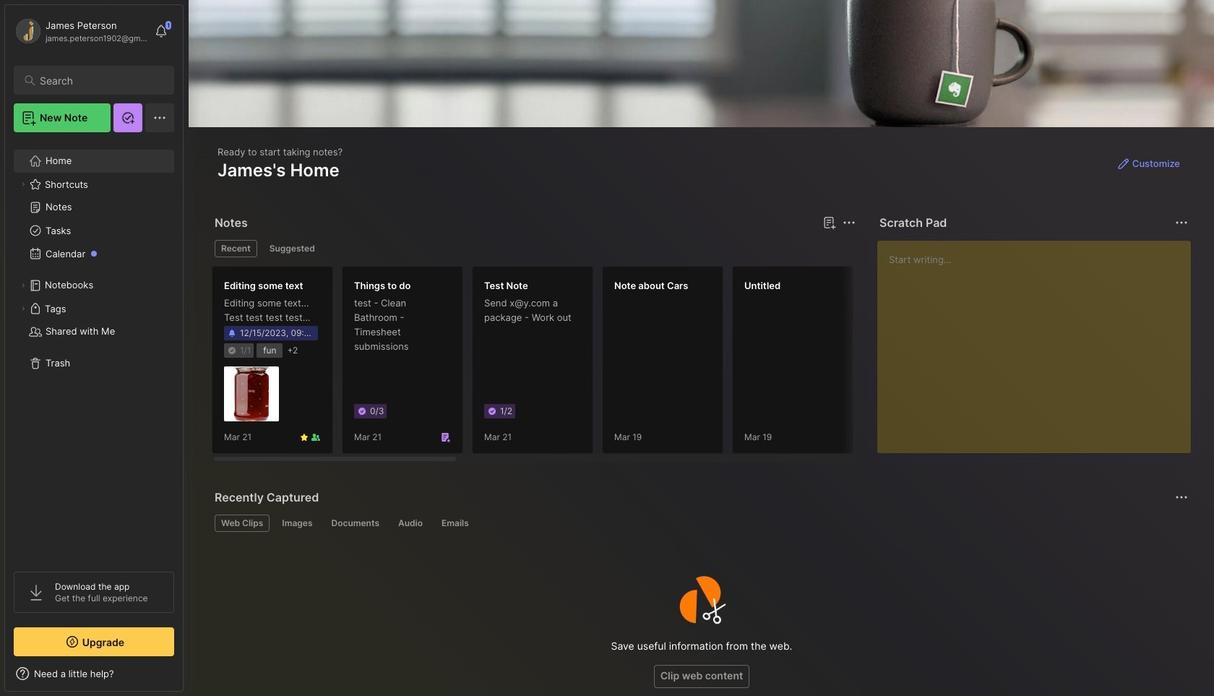Task type: locate. For each thing, give the bounding box(es) containing it.
expand notebooks image
[[19, 281, 27, 290]]

Account field
[[14, 17, 147, 46]]

1 vertical spatial tab list
[[215, 515, 1186, 532]]

tab
[[215, 240, 257, 257], [263, 240, 322, 257], [215, 515, 270, 532], [276, 515, 319, 532], [325, 515, 386, 532], [392, 515, 429, 532], [435, 515, 476, 532]]

tree inside main element
[[5, 141, 183, 559]]

More actions field
[[839, 213, 860, 233], [1172, 213, 1192, 233], [1172, 487, 1192, 508]]

tab list
[[215, 240, 854, 257], [215, 515, 1186, 532]]

expand tags image
[[19, 304, 27, 313]]

0 vertical spatial tab list
[[215, 240, 854, 257]]

1 vertical spatial more actions image
[[1173, 489, 1191, 506]]

0 vertical spatial more actions image
[[841, 214, 858, 231]]

click to collapse image
[[183, 670, 193, 687]]

row group
[[212, 266, 1215, 463]]

more actions image
[[841, 214, 858, 231], [1173, 489, 1191, 506]]

0 horizontal spatial more actions image
[[841, 214, 858, 231]]

tree
[[5, 141, 183, 559]]

None search field
[[40, 72, 161, 89]]

none search field inside main element
[[40, 72, 161, 89]]



Task type: describe. For each thing, give the bounding box(es) containing it.
more actions image
[[1173, 214, 1191, 231]]

thumbnail image
[[224, 367, 279, 422]]

1 tab list from the top
[[215, 240, 854, 257]]

Start writing… text field
[[889, 241, 1191, 442]]

2 tab list from the top
[[215, 515, 1186, 532]]

1 horizontal spatial more actions image
[[1173, 489, 1191, 506]]

WHAT'S NEW field
[[5, 662, 183, 685]]

main element
[[0, 0, 188, 696]]

Search text field
[[40, 74, 161, 87]]



Task type: vqa. For each thing, say whether or not it's contained in the screenshot.
second 'More actions' field from right
no



